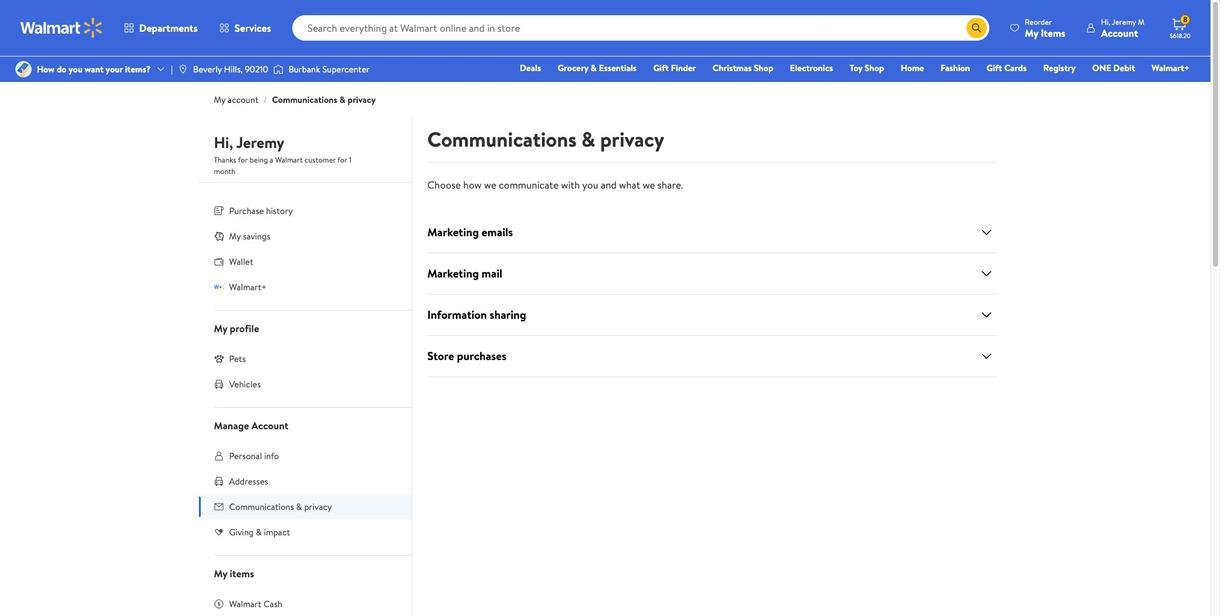 Task type: describe. For each thing, give the bounding box(es) containing it.
0 vertical spatial communications & privacy
[[427, 125, 665, 153]]

fashion
[[941, 62, 970, 74]]

sharing
[[490, 307, 526, 323]]

1 for from the left
[[238, 154, 248, 165]]

customer
[[305, 154, 336, 165]]

burbank
[[289, 63, 320, 76]]

store purchases image
[[979, 349, 995, 364]]

emails
[[482, 224, 513, 240]]

reorder my items
[[1025, 16, 1066, 40]]

my account link
[[214, 93, 259, 106]]

1 horizontal spatial walmart+
[[1152, 62, 1190, 74]]

one debit link
[[1087, 61, 1141, 75]]

beverly
[[193, 63, 222, 76]]

giving & impact
[[229, 526, 290, 539]]

items
[[230, 567, 254, 581]]

electronics link
[[784, 61, 839, 75]]

|
[[171, 63, 173, 76]]

christmas shop link
[[707, 61, 779, 75]]

gift cards
[[987, 62, 1027, 74]]

info
[[264, 450, 279, 463]]

8
[[1184, 14, 1188, 25]]

supercenter
[[322, 63, 370, 76]]

marketing mail image
[[979, 266, 995, 282]]

home link
[[895, 61, 930, 75]]

grocery
[[558, 62, 589, 74]]

my savings
[[229, 230, 270, 243]]

one
[[1093, 62, 1112, 74]]

grocery & essentials link
[[552, 61, 643, 75]]

vehicles
[[229, 378, 261, 391]]

m
[[1138, 16, 1145, 27]]

 image for how
[[15, 61, 32, 78]]

0 vertical spatial privacy
[[348, 93, 376, 106]]

& inside grocery & essentials link
[[591, 62, 597, 74]]

1 vertical spatial walmart+
[[229, 281, 267, 294]]

icon image for walmart+
[[214, 282, 224, 292]]

gift finder link
[[648, 61, 702, 75]]

marketing emails image
[[979, 225, 995, 240]]

giving
[[229, 526, 254, 539]]

walmart image
[[20, 18, 103, 38]]

toy shop
[[850, 62, 885, 74]]

hi, for account
[[1101, 16, 1111, 27]]

personal info
[[229, 450, 279, 463]]

share.
[[658, 178, 683, 192]]

being
[[250, 154, 268, 165]]

burbank supercenter
[[289, 63, 370, 76]]

jeremy for for
[[236, 132, 284, 153]]

2 for from the left
[[338, 154, 347, 165]]

2 horizontal spatial privacy
[[600, 125, 665, 153]]

my inside reorder my items
[[1025, 26, 1039, 40]]

hi, for thanks for being a walmart customer for 1 month
[[214, 132, 233, 153]]

services button
[[209, 13, 282, 43]]

hills,
[[224, 63, 243, 76]]

my for my items
[[214, 567, 227, 581]]

icon image for pets
[[214, 354, 224, 364]]

search icon image
[[972, 23, 982, 33]]

want
[[85, 63, 104, 76]]

communicate
[[499, 178, 559, 192]]

walmart cash link
[[199, 592, 412, 617]]

jeremy for account
[[1112, 16, 1136, 27]]

and
[[601, 178, 617, 192]]

shop for christmas shop
[[754, 62, 774, 74]]

purchase history link
[[199, 198, 412, 224]]

registry
[[1044, 62, 1076, 74]]

services
[[235, 21, 271, 35]]

savings
[[243, 230, 270, 243]]

information
[[427, 307, 487, 323]]

icon image for my savings
[[214, 231, 224, 241]]

information sharing image
[[979, 308, 995, 323]]

a
[[270, 154, 273, 165]]

0 horizontal spatial account
[[252, 419, 289, 433]]

1
[[349, 154, 352, 165]]

my for my savings
[[229, 230, 241, 243]]

departments button
[[113, 13, 209, 43]]

month
[[214, 166, 236, 177]]

my account / communications & privacy
[[214, 93, 376, 106]]

 image for beverly
[[178, 64, 188, 74]]

items?
[[125, 63, 151, 76]]

impact
[[264, 526, 290, 539]]

8 $618.20
[[1170, 14, 1191, 40]]

my items
[[214, 567, 254, 581]]

purchase
[[229, 205, 264, 217]]

personal
[[229, 450, 262, 463]]

walmart cash
[[229, 598, 282, 611]]

/
[[264, 93, 267, 106]]

marketing emails
[[427, 224, 513, 240]]

toy shop link
[[844, 61, 890, 75]]

shop for toy shop
[[865, 62, 885, 74]]

store
[[427, 348, 454, 364]]

debit
[[1114, 62, 1136, 74]]

registry link
[[1038, 61, 1082, 75]]

1 vertical spatial communications
[[427, 125, 577, 153]]

do
[[57, 63, 67, 76]]

toy
[[850, 62, 863, 74]]

 image for burbank
[[273, 63, 283, 76]]

marketing for marketing mail
[[427, 266, 479, 282]]



Task type: locate. For each thing, give the bounding box(es) containing it.
0 horizontal spatial walmart+ link
[[199, 275, 412, 300]]

deals
[[520, 62, 541, 74]]

1 horizontal spatial we
[[643, 178, 655, 192]]

my for my account / communications & privacy
[[214, 93, 226, 106]]

gift finder
[[653, 62, 696, 74]]

fashion link
[[935, 61, 976, 75]]

0 horizontal spatial walmart
[[229, 598, 261, 611]]

communications & privacy up impact
[[229, 501, 332, 514]]

jeremy inside hi, jeremy m account
[[1112, 16, 1136, 27]]

communications & privacy link up impact
[[199, 495, 412, 520]]

communications & privacy
[[427, 125, 665, 153], [229, 501, 332, 514]]

cash
[[264, 598, 282, 611]]

you left "and"
[[582, 178, 599, 192]]

communications up communicate
[[427, 125, 577, 153]]

walmart+ link down my savings "link"
[[199, 275, 412, 300]]

profile
[[230, 322, 259, 336]]

1 horizontal spatial for
[[338, 154, 347, 165]]

personal info link
[[199, 444, 412, 469]]

icon image left pets
[[214, 354, 224, 364]]

marketing up marketing mail
[[427, 224, 479, 240]]

1 vertical spatial walmart+ link
[[199, 275, 412, 300]]

account
[[1101, 26, 1139, 40], [252, 419, 289, 433]]

& up choose how we communicate with you and what we share.
[[582, 125, 595, 153]]

1 horizontal spatial you
[[582, 178, 599, 192]]

3 icon image from the top
[[214, 354, 224, 364]]

we right how
[[484, 178, 497, 192]]

 image right |
[[178, 64, 188, 74]]

hi, jeremy m account
[[1101, 16, 1145, 40]]

we
[[484, 178, 497, 192], [643, 178, 655, 192]]

purchase history
[[229, 205, 293, 217]]

0 horizontal spatial gift
[[653, 62, 669, 74]]

communications & privacy link down burbank supercenter at the top of page
[[272, 93, 376, 106]]

1 horizontal spatial jeremy
[[1112, 16, 1136, 27]]

account inside hi, jeremy m account
[[1101, 26, 1139, 40]]

my inside "link"
[[229, 230, 241, 243]]

0 horizontal spatial we
[[484, 178, 497, 192]]

2 gift from the left
[[987, 62, 1002, 74]]

Walmart Site-Wide search field
[[292, 15, 990, 41]]

2 icon image from the top
[[214, 282, 224, 292]]

for left being
[[238, 154, 248, 165]]

&
[[591, 62, 597, 74], [340, 93, 346, 106], [582, 125, 595, 153], [296, 501, 302, 514], [256, 526, 262, 539]]

walmart left cash
[[229, 598, 261, 611]]

gift left finder
[[653, 62, 669, 74]]

1 horizontal spatial communications & privacy
[[427, 125, 665, 153]]

0 horizontal spatial  image
[[15, 61, 32, 78]]

0 horizontal spatial walmart+
[[229, 281, 267, 294]]

privacy down addresses link on the left of the page
[[304, 501, 332, 514]]

1 vertical spatial you
[[582, 178, 599, 192]]

1 gift from the left
[[653, 62, 669, 74]]

0 vertical spatial communications
[[272, 93, 337, 106]]

jeremy left m
[[1112, 16, 1136, 27]]

christmas
[[713, 62, 752, 74]]

account
[[228, 93, 259, 106]]

mail
[[482, 266, 503, 282]]

icon image inside pets link
[[214, 354, 224, 364]]

walmart inside walmart cash link
[[229, 598, 261, 611]]

1 horizontal spatial walmart+ link
[[1146, 61, 1196, 75]]

0 vertical spatial icon image
[[214, 231, 224, 241]]

shop right toy
[[865, 62, 885, 74]]

history
[[266, 205, 293, 217]]

hi, inside hi, jeremy m account
[[1101, 16, 1111, 27]]

0 vertical spatial account
[[1101, 26, 1139, 40]]

we right 'what'
[[643, 178, 655, 192]]

2 we from the left
[[643, 178, 655, 192]]

items
[[1041, 26, 1066, 40]]

you right do
[[69, 63, 83, 76]]

0 horizontal spatial you
[[69, 63, 83, 76]]

 image right '90210'
[[273, 63, 283, 76]]

icon image left my savings at the top of page
[[214, 231, 224, 241]]

gift for gift cards
[[987, 62, 1002, 74]]

choose how we communicate with you and what we share.
[[427, 178, 683, 192]]

walmart+ link
[[1146, 61, 1196, 75], [199, 275, 412, 300]]

2 horizontal spatial  image
[[273, 63, 283, 76]]

0 vertical spatial marketing
[[427, 224, 479, 240]]

1 shop from the left
[[754, 62, 774, 74]]

marketing left mail
[[427, 266, 479, 282]]

manage account
[[214, 419, 289, 433]]

1 vertical spatial jeremy
[[236, 132, 284, 153]]

electronics
[[790, 62, 833, 74]]

my profile
[[214, 322, 259, 336]]

thanks
[[214, 154, 236, 165]]

1 marketing from the top
[[427, 224, 479, 240]]

Search search field
[[292, 15, 990, 41]]

home
[[901, 62, 924, 74]]

0 vertical spatial jeremy
[[1112, 16, 1136, 27]]

privacy down supercenter
[[348, 93, 376, 106]]

communications
[[272, 93, 337, 106], [427, 125, 577, 153], [229, 501, 294, 514]]

for
[[238, 154, 248, 165], [338, 154, 347, 165]]

walmart inside hi, jeremy thanks for being a walmart customer for 1 month
[[275, 154, 303, 165]]

0 vertical spatial walmart+
[[1152, 62, 1190, 74]]

reorder
[[1025, 16, 1052, 27]]

0 horizontal spatial jeremy
[[236, 132, 284, 153]]

for left '1'
[[338, 154, 347, 165]]

90210
[[245, 63, 268, 76]]

your
[[106, 63, 123, 76]]

purchases
[[457, 348, 507, 364]]

pets link
[[199, 346, 412, 372]]

1 horizontal spatial  image
[[178, 64, 188, 74]]

2 vertical spatial privacy
[[304, 501, 332, 514]]

hi, up thanks
[[214, 132, 233, 153]]

jeremy up being
[[236, 132, 284, 153]]

0 vertical spatial hi,
[[1101, 16, 1111, 27]]

my
[[1025, 26, 1039, 40], [214, 93, 226, 106], [229, 230, 241, 243], [214, 322, 227, 336], [214, 567, 227, 581]]

0 vertical spatial you
[[69, 63, 83, 76]]

& up giving & impact link
[[296, 501, 302, 514]]

1 vertical spatial privacy
[[600, 125, 665, 153]]

deals link
[[514, 61, 547, 75]]

how
[[463, 178, 482, 192]]

1 icon image from the top
[[214, 231, 224, 241]]

1 horizontal spatial gift
[[987, 62, 1002, 74]]

$618.20
[[1170, 31, 1191, 40]]

0 vertical spatial walmart
[[275, 154, 303, 165]]

vehicles link
[[199, 372, 412, 397]]

1 vertical spatial icon image
[[214, 282, 224, 292]]

marketing
[[427, 224, 479, 240], [427, 266, 479, 282]]

1 vertical spatial marketing
[[427, 266, 479, 282]]

cards
[[1005, 62, 1027, 74]]

what
[[619, 178, 641, 192]]

2 shop from the left
[[865, 62, 885, 74]]

store purchases
[[427, 348, 507, 364]]

christmas shop
[[713, 62, 774, 74]]

one debit
[[1093, 62, 1136, 74]]

& right grocery
[[591, 62, 597, 74]]

1 horizontal spatial hi,
[[1101, 16, 1111, 27]]

2 vertical spatial communications
[[229, 501, 294, 514]]

wallet link
[[199, 249, 412, 275]]

1 horizontal spatial walmart
[[275, 154, 303, 165]]

communications up giving & impact
[[229, 501, 294, 514]]

choose
[[427, 178, 461, 192]]

gift left cards
[[987, 62, 1002, 74]]

account up info
[[252, 419, 289, 433]]

hi, left m
[[1101, 16, 1111, 27]]

0 horizontal spatial hi,
[[214, 132, 233, 153]]

grocery & essentials
[[558, 62, 637, 74]]

1 vertical spatial communications & privacy link
[[199, 495, 412, 520]]

gift cards link
[[981, 61, 1033, 75]]

 image left how
[[15, 61, 32, 78]]

walmart+ down the $618.20
[[1152, 62, 1190, 74]]

beverly hills, 90210
[[193, 63, 268, 76]]

communications & privacy up choose how we communicate with you and what we share.
[[427, 125, 665, 153]]

2 vertical spatial icon image
[[214, 354, 224, 364]]

1 vertical spatial walmart
[[229, 598, 261, 611]]

hi, jeremy thanks for being a walmart customer for 1 month
[[214, 132, 352, 177]]

communications down burbank
[[272, 93, 337, 106]]

1 horizontal spatial shop
[[865, 62, 885, 74]]

wallet
[[229, 256, 253, 268]]

walmart right 'a'
[[275, 154, 303, 165]]

with
[[561, 178, 580, 192]]

pets
[[229, 353, 246, 366]]

walmart+ down wallet
[[229, 281, 267, 294]]

how do you want your items?
[[37, 63, 151, 76]]

hi, jeremy link
[[214, 132, 284, 158]]

1 vertical spatial hi,
[[214, 132, 233, 153]]

finder
[[671, 62, 696, 74]]

& inside giving & impact link
[[256, 526, 262, 539]]

communications & privacy link
[[272, 93, 376, 106], [199, 495, 412, 520]]

0 horizontal spatial shop
[[754, 62, 774, 74]]

jeremy
[[1112, 16, 1136, 27], [236, 132, 284, 153]]

account up the "debit"
[[1101, 26, 1139, 40]]

0 vertical spatial communications & privacy link
[[272, 93, 376, 106]]

my for my profile
[[214, 322, 227, 336]]

1 horizontal spatial account
[[1101, 26, 1139, 40]]

information sharing
[[427, 307, 526, 323]]

2 marketing from the top
[[427, 266, 479, 282]]

1 vertical spatial account
[[252, 419, 289, 433]]

shop right the christmas
[[754, 62, 774, 74]]

addresses
[[229, 475, 268, 488]]

& down supercenter
[[340, 93, 346, 106]]

hi, inside hi, jeremy thanks for being a walmart customer for 1 month
[[214, 132, 233, 153]]

 image
[[15, 61, 32, 78], [273, 63, 283, 76], [178, 64, 188, 74]]

icon image up my profile
[[214, 282, 224, 292]]

privacy up 'what'
[[600, 125, 665, 153]]

marketing for marketing emails
[[427, 224, 479, 240]]

manage
[[214, 419, 249, 433]]

essentials
[[599, 62, 637, 74]]

1 horizontal spatial privacy
[[348, 93, 376, 106]]

hi,
[[1101, 16, 1111, 27], [214, 132, 233, 153]]

0 horizontal spatial for
[[238, 154, 248, 165]]

marketing mail
[[427, 266, 503, 282]]

0 horizontal spatial privacy
[[304, 501, 332, 514]]

my savings link
[[199, 224, 412, 249]]

gift for gift finder
[[653, 62, 669, 74]]

addresses link
[[199, 469, 412, 495]]

icon image
[[214, 231, 224, 241], [214, 282, 224, 292], [214, 354, 224, 364]]

1 vertical spatial communications & privacy
[[229, 501, 332, 514]]

walmart+ link down the $618.20
[[1146, 61, 1196, 75]]

jeremy inside hi, jeremy thanks for being a walmart customer for 1 month
[[236, 132, 284, 153]]

0 vertical spatial walmart+ link
[[1146, 61, 1196, 75]]

0 horizontal spatial communications & privacy
[[229, 501, 332, 514]]

1 we from the left
[[484, 178, 497, 192]]

icon image inside my savings "link"
[[214, 231, 224, 241]]

& right giving
[[256, 526, 262, 539]]



Task type: vqa. For each thing, say whether or not it's contained in the screenshot.
Hi, inside the Hi, Jeremy Thanks for being a Walmart customer for 1 month
yes



